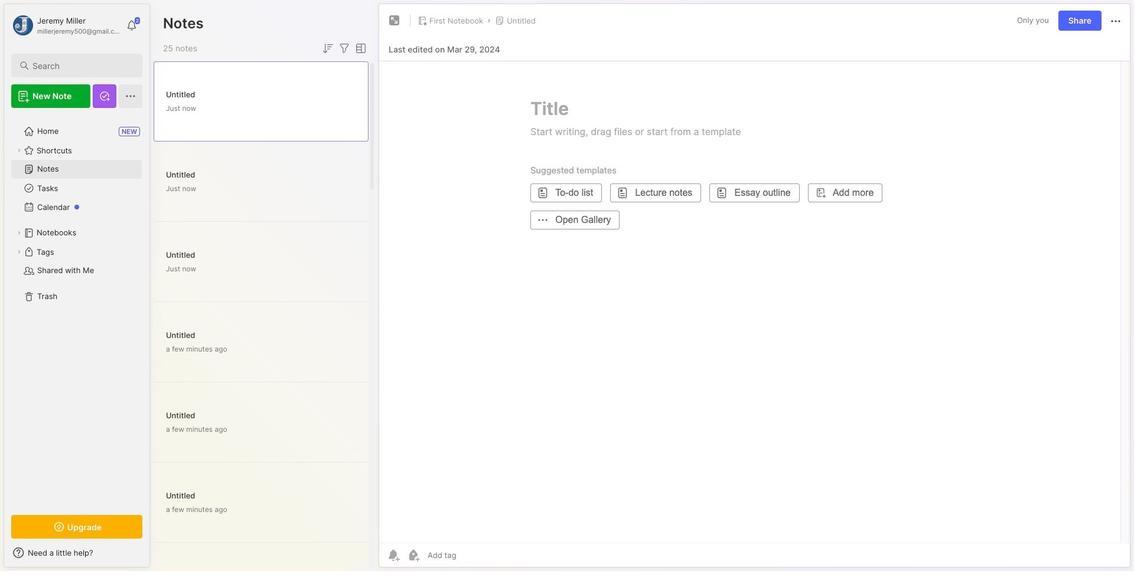 Task type: locate. For each thing, give the bounding box(es) containing it.
click to collapse image
[[149, 550, 158, 564]]

main element
[[0, 0, 154, 572]]

add a reminder image
[[386, 549, 400, 563]]

Add tag field
[[426, 550, 516, 561]]

note window element
[[379, 4, 1131, 571]]

Add filters field
[[337, 41, 351, 56]]

none search field inside main element
[[32, 58, 132, 73]]

None search field
[[32, 58, 132, 73]]

WHAT'S NEW field
[[4, 544, 149, 563]]

more actions image
[[1109, 14, 1123, 28]]

Sort options field
[[321, 41, 335, 56]]

tree
[[4, 115, 149, 505]]



Task type: describe. For each thing, give the bounding box(es) containing it.
Note Editor text field
[[379, 61, 1130, 543]]

Account field
[[11, 14, 120, 37]]

add tag image
[[406, 549, 421, 563]]

expand notebooks image
[[15, 230, 22, 237]]

add filters image
[[337, 41, 351, 56]]

Search text field
[[32, 60, 132, 71]]

expand note image
[[387, 14, 402, 28]]

View options field
[[351, 41, 368, 56]]

expand tags image
[[15, 249, 22, 256]]

tree inside main element
[[4, 115, 149, 505]]

More actions field
[[1109, 13, 1123, 28]]



Task type: vqa. For each thing, say whether or not it's contained in the screenshot.
tree inside Main element
yes



